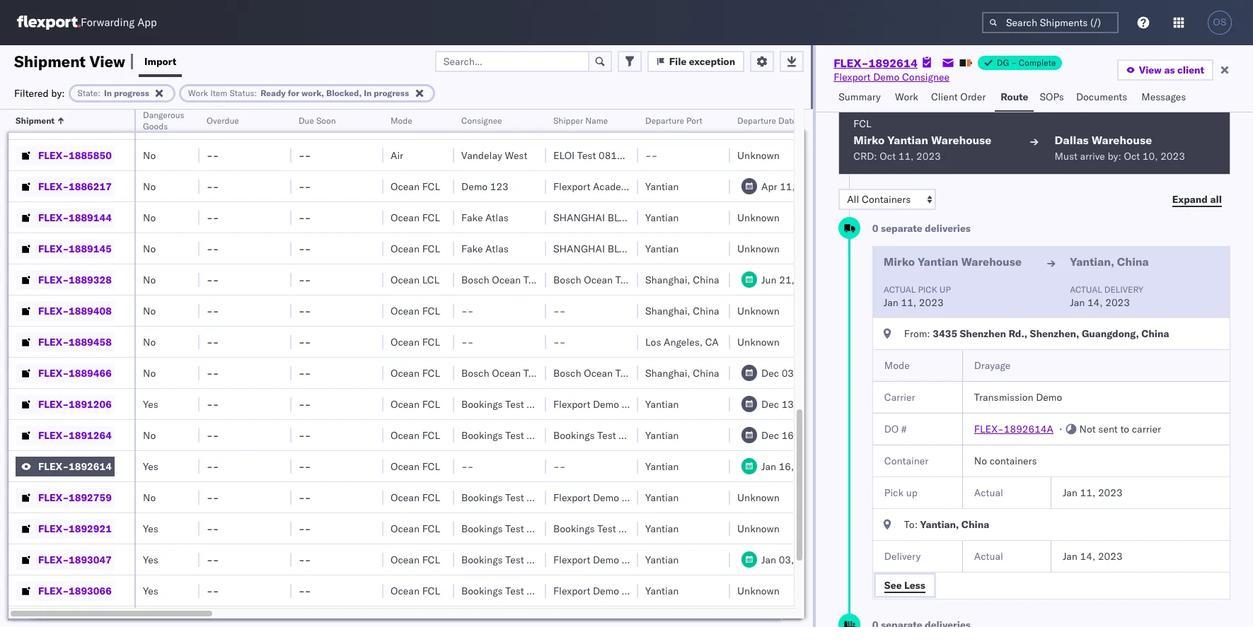 Task type: locate. For each thing, give the bounding box(es) containing it.
2 resize handle column header from the left
[[183, 110, 200, 628]]

ocean lcl
[[391, 274, 440, 286]]

bookings test consignee for flex-1891264
[[461, 429, 574, 442]]

3435
[[933, 328, 958, 340]]

in
[[104, 87, 112, 98], [364, 87, 372, 98]]

: left 'ready'
[[254, 87, 257, 98]]

shipment inside button
[[16, 115, 55, 126]]

2 progress from the left
[[374, 87, 409, 98]]

no right 1889466 at the left of page
[[143, 367, 156, 380]]

0 vertical spatial shipment
[[14, 51, 86, 71]]

1 vertical spatial dec
[[761, 398, 779, 411]]

0 horizontal spatial flex-1892614
[[38, 460, 112, 473]]

consignee for flex-1893047
[[527, 554, 574, 566]]

11 ocean fcl from the top
[[391, 491, 440, 504]]

1 fake from the top
[[461, 211, 483, 224]]

ocean fcl for flex-1889145
[[391, 242, 440, 255]]

flex- for "flex-1893047" button
[[38, 554, 69, 566]]

transmission demo
[[974, 391, 1062, 404]]

by: right filtered
[[51, 87, 65, 99]]

1 shanghai, china from the top
[[645, 274, 719, 286]]

shanghai,
[[645, 274, 690, 286], [645, 305, 690, 317], [645, 367, 690, 380]]

081801 up west
[[507, 118, 544, 131]]

flex-1889328 button
[[16, 270, 115, 290]]

departure inside button
[[737, 115, 776, 126]]

1 co. from the top
[[659, 398, 673, 411]]

file
[[669, 55, 687, 68]]

0 vertical spatial 1892614
[[869, 56, 918, 70]]

complete
[[1019, 57, 1056, 68]]

jan for jan 03, 2023 pst
[[761, 554, 776, 566]]

unknown for 1885850
[[737, 149, 780, 162]]

1 horizontal spatial progress
[[374, 87, 409, 98]]

8 ocean fcl from the top
[[391, 398, 440, 411]]

no right 1886217
[[143, 180, 156, 193]]

0 vertical spatial up
[[940, 284, 951, 295]]

vandelay
[[461, 149, 502, 162]]

1 oct from the left
[[880, 150, 896, 163]]

0 vertical spatial shanghai,
[[645, 274, 690, 286]]

departure port
[[645, 115, 702, 126]]

4 bookings test consignee from the top
[[461, 523, 574, 535]]

flex- for "flex-1889328" button
[[38, 274, 69, 286]]

dec up dec 13, 2022 pst
[[761, 367, 779, 380]]

fake atlas for flex-1889144
[[461, 211, 509, 224]]

1 vertical spatial shanghai
[[553, 242, 605, 255]]

co. for 1893066
[[659, 585, 673, 598]]

1 vertical spatial shanghai, china
[[645, 305, 719, 317]]

mirko yantian warehouse up crd: oct 11, 2023
[[854, 133, 992, 147]]

081801 for vandelay west
[[599, 149, 636, 162]]

work down flexport demo consignee
[[895, 91, 918, 103]]

16,
[[782, 429, 797, 442], [779, 460, 794, 473]]

flex- down flex-1892759 button
[[38, 523, 69, 535]]

16, down 'dec 16, 2022 pst'
[[779, 460, 794, 473]]

1 vertical spatial fake
[[461, 242, 483, 255]]

0 horizontal spatial mode
[[391, 115, 412, 126]]

5 unknown from the top
[[737, 305, 780, 317]]

7 resize handle column header from the left
[[621, 110, 638, 628]]

2 yes from the top
[[143, 398, 158, 411]]

yes for flex-1893066
[[143, 585, 158, 598]]

west
[[505, 149, 527, 162]]

ocean fcl for flex-1892921
[[391, 523, 440, 535]]

fcl for flex-1889466
[[422, 367, 440, 380]]

eloi
[[461, 118, 483, 131], [553, 118, 575, 131], [553, 149, 575, 162]]

2 fake from the top
[[461, 242, 483, 255]]

13 ocean fcl from the top
[[391, 554, 440, 566]]

jan inside "actual delivery jan 14, 2023"
[[1070, 297, 1085, 309]]

no right 1889328
[[143, 274, 156, 286]]

no right 1892759
[[143, 491, 156, 504]]

0 horizontal spatial departure
[[645, 115, 684, 126]]

documents
[[1076, 91, 1127, 103]]

1 vertical spatial 03,
[[779, 554, 794, 566]]

shanghai, china for jun 21, 2023 11:30 pdt
[[645, 274, 719, 286]]

2022 for 13,
[[800, 398, 824, 411]]

1 vertical spatial up
[[906, 487, 918, 500]]

1 flexport demo shipper co. from the top
[[553, 398, 673, 411]]

eloi test 081801 left the laem
[[553, 118, 636, 131]]

jan inside actual pick up jan 11, 2023
[[884, 297, 899, 309]]

forwarding app
[[81, 16, 157, 29]]

1 departure from the left
[[645, 115, 684, 126]]

flexport. image
[[17, 16, 81, 30]]

9 ocean fcl from the top
[[391, 429, 440, 442]]

8 unknown from the top
[[737, 523, 780, 535]]

3 co. from the top
[[659, 554, 673, 566]]

3 bookings test consignee from the top
[[461, 491, 574, 504]]

shenzhen
[[960, 328, 1006, 340]]

no right "1889458"
[[143, 336, 156, 349]]

flex- for flex-1889466 button
[[38, 367, 69, 380]]

4 unknown from the top
[[737, 242, 780, 255]]

1884372
[[69, 118, 112, 131]]

1 vertical spatial flex-1892614
[[38, 460, 112, 473]]

unknown for 1889144
[[737, 211, 780, 224]]

departure for departure date
[[737, 115, 776, 126]]

co. for 1893047
[[659, 554, 673, 566]]

1 fake atlas from the top
[[461, 211, 509, 224]]

sent
[[1099, 423, 1118, 436]]

actual left pick
[[884, 284, 916, 295]]

ocean fcl for flex-1893047
[[391, 554, 440, 566]]

1 resize handle column header from the left
[[117, 110, 134, 628]]

goods
[[143, 121, 168, 132]]

flex-1892921
[[38, 523, 112, 535]]

flex-1892614a button
[[974, 423, 1054, 436]]

progress up mode button
[[374, 87, 409, 98]]

2 bookings test shipper china from the top
[[553, 523, 683, 535]]

1 vertical spatial shanghai,
[[645, 305, 690, 317]]

shipment for shipment view
[[14, 51, 86, 71]]

flex-1892759
[[38, 491, 112, 504]]

1 horizontal spatial mode
[[884, 359, 910, 372]]

0 vertical spatial bookings test shipper china
[[553, 429, 683, 442]]

2 2022 from the top
[[800, 398, 824, 411]]

flex- inside button
[[38, 367, 69, 380]]

3 flexport demo shipper co. from the top
[[553, 554, 673, 566]]

flex-1889145 button
[[16, 239, 115, 259]]

bookings test consignee for flex-1891206
[[461, 398, 574, 411]]

bookings test shipper china for no
[[553, 429, 683, 442]]

1 vertical spatial shipment
[[16, 115, 55, 126]]

0 vertical spatial 16,
[[782, 429, 797, 442]]

0 vertical spatial by:
[[51, 87, 65, 99]]

consignee for flex-1891264
[[527, 429, 574, 442]]

1 vertical spatial fake atlas
[[461, 242, 509, 255]]

china
[[1117, 255, 1149, 269], [693, 274, 719, 286], [693, 305, 719, 317], [1142, 328, 1169, 340], [693, 367, 719, 380], [656, 429, 683, 442], [962, 519, 989, 531], [656, 523, 683, 535]]

ocean for 1893066
[[391, 585, 420, 598]]

flex-1892614 up flexport demo consignee
[[834, 56, 918, 70]]

0 horizontal spatial work
[[188, 87, 208, 98]]

co. for 1891206
[[659, 398, 673, 411]]

12 ocean fcl from the top
[[391, 523, 440, 535]]

10 ocean fcl from the top
[[391, 460, 440, 473]]

in right blocked,
[[364, 87, 372, 98]]

departure date
[[737, 115, 797, 126]]

ocean for 1884372
[[391, 118, 420, 131]]

flex-1886217 button
[[16, 177, 115, 196]]

0 horizontal spatial in
[[104, 87, 112, 98]]

7 ocean fcl from the top
[[391, 367, 440, 380]]

0 horizontal spatial :
[[98, 87, 100, 98]]

departure inside button
[[645, 115, 684, 126]]

11, up from:
[[901, 297, 917, 309]]

081801
[[507, 118, 544, 131], [599, 118, 636, 131], [599, 149, 636, 162]]

soon
[[316, 115, 336, 126]]

view
[[89, 51, 125, 71], [1139, 64, 1162, 76]]

ocean for 1892921
[[391, 523, 420, 535]]

0 vertical spatial atlas
[[485, 211, 509, 224]]

flex- up flex-1891264 button
[[38, 398, 69, 411]]

ocean for 1891206
[[391, 398, 420, 411]]

fcl for flex-1889408
[[422, 305, 440, 317]]

2023 inside actual pick up jan 11, 2023
[[919, 297, 944, 309]]

3 unknown from the top
[[737, 211, 780, 224]]

1 horizontal spatial work
[[895, 91, 918, 103]]

flex- for flex-1889144 'button'
[[38, 211, 69, 224]]

Search... text field
[[435, 51, 589, 72]]

1 bluetech from the top
[[608, 211, 658, 224]]

0 horizontal spatial oct
[[880, 150, 896, 163]]

no containers
[[974, 455, 1037, 468]]

0 vertical spatial flex-1892614
[[834, 56, 918, 70]]

drayage
[[974, 359, 1011, 372]]

1 horizontal spatial 1892614
[[869, 56, 918, 70]]

2 fake atlas from the top
[[461, 242, 509, 255]]

1892614 up flexport demo consignee
[[869, 56, 918, 70]]

flex-
[[834, 56, 869, 70], [38, 118, 69, 131], [38, 149, 69, 162], [38, 180, 69, 193], [38, 211, 69, 224], [38, 242, 69, 255], [38, 274, 69, 286], [38, 305, 69, 317], [38, 336, 69, 349], [38, 367, 69, 380], [38, 398, 69, 411], [974, 423, 1004, 436], [38, 429, 69, 442], [38, 460, 69, 473], [38, 491, 69, 504], [38, 523, 69, 535], [38, 554, 69, 566], [38, 585, 69, 598]]

flex- up flex-1889458 button
[[38, 305, 69, 317]]

: up 1884372 on the top left of page
[[98, 87, 100, 98]]

view left as
[[1139, 64, 1162, 76]]

jan for jan 11, 2023
[[1063, 487, 1078, 500]]

ocean fcl for flex-1891206
[[391, 398, 440, 411]]

resize handle column header for departure port
[[713, 110, 730, 628]]

work inside button
[[895, 91, 918, 103]]

flex- up flex-1892759 button
[[38, 460, 69, 473]]

dg - complete
[[997, 57, 1056, 68]]

2 unknown from the top
[[737, 149, 780, 162]]

no for flex-1889144
[[143, 211, 156, 224]]

mirko up crd:
[[854, 133, 885, 147]]

5 ocean fcl from the top
[[391, 305, 440, 317]]

in right state at the left top
[[104, 87, 112, 98]]

shipment down filtered
[[16, 115, 55, 126]]

5 bookings test consignee from the top
[[461, 554, 574, 566]]

yantian
[[888, 133, 928, 147], [645, 180, 679, 193], [645, 211, 679, 224], [645, 242, 679, 255], [918, 255, 959, 269], [645, 398, 679, 411], [645, 429, 679, 442], [645, 460, 679, 473], [645, 491, 679, 504], [645, 523, 679, 535], [645, 554, 679, 566], [645, 585, 679, 598]]

ocean fcl for flex-1889144
[[391, 211, 440, 224]]

6 bookings test consignee from the top
[[461, 585, 574, 598]]

eloi down shipper name
[[553, 149, 575, 162]]

2 co. from the top
[[659, 491, 673, 504]]

no for flex-1889408
[[143, 305, 156, 317]]

departure left port
[[645, 115, 684, 126]]

academy
[[593, 180, 634, 193]]

2 ocean fcl from the top
[[391, 180, 440, 193]]

1 co., from the top
[[661, 211, 681, 224]]

name
[[585, 115, 608, 126]]

yantian, up "actual delivery jan 14, 2023"
[[1070, 255, 1114, 269]]

0 horizontal spatial yantian,
[[920, 519, 959, 531]]

1 vertical spatial co.,
[[661, 242, 681, 255]]

flex- up flex-1885850 button
[[38, 118, 69, 131]]

no right 1889144
[[143, 211, 156, 224]]

yantian, right the to: on the right of page
[[920, 519, 959, 531]]

fcl for flex-1889458
[[422, 336, 440, 349]]

ocean fcl for flex-1889458
[[391, 336, 440, 349]]

3 2022 from the top
[[800, 429, 824, 442]]

progress
[[114, 87, 149, 98], [374, 87, 409, 98]]

view up state : in progress
[[89, 51, 125, 71]]

1 ocean fcl from the top
[[391, 118, 440, 131]]

atlas
[[485, 211, 509, 224], [485, 242, 509, 255]]

4 flexport demo shipper co. from the top
[[553, 585, 673, 598]]

pst down 'dec 16, 2022 pst'
[[824, 460, 841, 473]]

warehouse up "must arrive by: oct 10, 2023"
[[1092, 133, 1152, 147]]

crd: oct 11, 2023
[[854, 150, 941, 163]]

5 resize handle column header from the left
[[437, 110, 454, 628]]

3 shanghai, from the top
[[645, 367, 690, 380]]

1 vertical spatial 2022
[[800, 398, 824, 411]]

2 vertical spatial shanghai,
[[645, 367, 690, 380]]

dec for dec 16, 2022 pst
[[761, 429, 779, 442]]

unknown for 1884372
[[737, 118, 780, 131]]

no for flex-1889328
[[143, 274, 156, 286]]

1 bookings test consignee from the top
[[461, 398, 574, 411]]

resize handle column header
[[117, 110, 134, 628], [183, 110, 200, 628], [275, 110, 292, 628], [367, 110, 384, 628], [437, 110, 454, 628], [529, 110, 546, 628], [621, 110, 638, 628], [713, 110, 730, 628]]

0 vertical spatial bluetech
[[608, 211, 658, 224]]

16, down 13,
[[782, 429, 797, 442]]

flex- up "flex-1889328" button
[[38, 242, 69, 255]]

mode up air
[[391, 115, 412, 126]]

1 vertical spatial bookings test shipper china
[[553, 523, 683, 535]]

0 vertical spatial yantian,
[[1070, 255, 1114, 269]]

by: down dallas warehouse
[[1108, 150, 1121, 163]]

8 resize handle column header from the left
[[713, 110, 730, 628]]

1 2022 from the top
[[800, 367, 824, 380]]

0 horizontal spatial by:
[[51, 87, 65, 99]]

flex-1889144 button
[[16, 208, 115, 228]]

9 unknown from the top
[[737, 585, 780, 598]]

1 horizontal spatial by:
[[1108, 150, 1121, 163]]

1 vertical spatial yantian,
[[920, 519, 959, 531]]

pdt right apr
[[825, 180, 843, 193]]

3 yes from the top
[[143, 460, 158, 473]]

flex- for flex-1889145 button
[[38, 242, 69, 255]]

air
[[391, 149, 403, 162]]

2 atlas from the top
[[485, 242, 509, 255]]

shipment up 'filtered by:'
[[14, 51, 86, 71]]

2 vertical spatial dec
[[761, 429, 779, 442]]

yes
[[143, 118, 158, 131], [143, 398, 158, 411], [143, 460, 158, 473], [143, 523, 158, 535], [143, 554, 158, 566], [143, 585, 158, 598]]

laem chabang, thailand
[[645, 118, 757, 131]]

yantian for flex-1892614
[[645, 460, 679, 473]]

ocean fcl for flex-1884372
[[391, 118, 440, 131]]

1 unknown from the top
[[737, 118, 780, 131]]

port
[[686, 115, 702, 126]]

warehouse down client order button
[[931, 133, 992, 147]]

1 vertical spatial bluetech
[[608, 242, 658, 255]]

pst down dec 13, 2022 pst
[[827, 429, 844, 442]]

ocean for 1889466
[[391, 367, 420, 380]]

ocean
[[391, 118, 420, 131], [391, 180, 420, 193], [391, 211, 420, 224], [391, 242, 420, 255], [391, 274, 420, 286], [492, 274, 521, 286], [584, 274, 613, 286], [391, 305, 420, 317], [391, 336, 420, 349], [391, 367, 420, 380], [492, 367, 521, 380], [584, 367, 613, 380], [391, 398, 420, 411], [391, 429, 420, 442], [391, 460, 420, 473], [391, 491, 420, 504], [391, 523, 420, 535], [391, 554, 420, 566], [391, 585, 420, 598]]

work left "item" at the top of the page
[[188, 87, 208, 98]]

flex- down "flex-1893047" button
[[38, 585, 69, 598]]

0 vertical spatial fake
[[461, 211, 483, 224]]

flex- inside "button"
[[38, 398, 69, 411]]

co.
[[659, 398, 673, 411], [659, 491, 673, 504], [659, 554, 673, 566], [659, 585, 673, 598]]

1 horizontal spatial pdt
[[855, 274, 873, 286]]

1 vertical spatial mode
[[884, 359, 910, 372]]

1893047
[[69, 554, 112, 566]]

3 shanghai, china from the top
[[645, 367, 719, 380]]

mode
[[391, 115, 412, 126], [884, 359, 910, 372]]

pst down dec 03, 2022 pst
[[827, 398, 844, 411]]

0 vertical spatial co.,
[[661, 211, 681, 224]]

shipper name button
[[546, 113, 624, 127]]

1 dec from the top
[[761, 367, 779, 380]]

1 shanghai bluetech co., ltd from the top
[[553, 211, 701, 224]]

1 horizontal spatial yantian,
[[1070, 255, 1114, 269]]

yantian for flex-1891206
[[645, 398, 679, 411]]

081801 left the laem
[[599, 118, 636, 131]]

2 vertical spatial 2022
[[800, 429, 824, 442]]

actual inside actual pick up jan 11, 2023
[[884, 284, 916, 295]]

7 unknown from the top
[[737, 491, 780, 504]]

fake
[[461, 211, 483, 224], [461, 242, 483, 255]]

no for flex-1886217
[[143, 180, 156, 193]]

ltd for 1889145
[[684, 242, 701, 255]]

shanghai, china
[[645, 274, 719, 286], [645, 305, 719, 317], [645, 367, 719, 380]]

0 vertical spatial shanghai
[[553, 211, 605, 224]]

fake for flex-1889144
[[461, 211, 483, 224]]

no down goods
[[143, 149, 156, 162]]

yantian for flex-1891264
[[645, 429, 679, 442]]

1 bookings test shipper china from the top
[[553, 429, 683, 442]]

departure left date
[[737, 115, 776, 126]]

progress up dangerous
[[114, 87, 149, 98]]

shanghai for 1889145
[[553, 242, 605, 255]]

no right 1889408
[[143, 305, 156, 317]]

1 ltd from the top
[[684, 211, 701, 224]]

flex-1891264 button
[[16, 426, 115, 445]]

21,
[[779, 274, 795, 286]]

deliveries
[[925, 222, 971, 235]]

flex- down flex-1892614 button
[[38, 491, 69, 504]]

flex- up flex-1889144 'button'
[[38, 180, 69, 193]]

2 flexport demo shipper co. from the top
[[553, 491, 673, 504]]

1 vertical spatial shanghai bluetech co., ltd
[[553, 242, 701, 255]]

pdt
[[825, 180, 843, 193], [855, 274, 873, 286]]

consignee for flex-1891206
[[527, 398, 574, 411]]

1892759
[[69, 491, 112, 504]]

flex-1892614 down flex-1891264
[[38, 460, 112, 473]]

pdt right 11:30
[[855, 274, 873, 286]]

4 co. from the top
[[659, 585, 673, 598]]

dec left 13,
[[761, 398, 779, 411]]

ocean for 1889144
[[391, 211, 420, 224]]

separate
[[881, 222, 922, 235]]

4 ocean fcl from the top
[[391, 242, 440, 255]]

shanghai bluetech co., ltd for 1889144
[[553, 211, 701, 224]]

1889408
[[69, 305, 112, 317]]

shipper
[[553, 115, 583, 126], [622, 398, 657, 411], [619, 429, 654, 442], [622, 491, 657, 504], [619, 523, 654, 535], [622, 554, 657, 566], [622, 585, 657, 598]]

eloi test 081801 down the name
[[553, 149, 636, 162]]

2022 down dec 13, 2022 pst
[[800, 429, 824, 442]]

0 vertical spatial 2022
[[800, 367, 824, 380]]

flex- down flex-1889408 button at left
[[38, 336, 69, 349]]

flex- down flex-1884372 button
[[38, 149, 69, 162]]

6 yes from the top
[[143, 585, 158, 598]]

2 ltd from the top
[[684, 242, 701, 255]]

client order
[[931, 91, 986, 103]]

2 shanghai, china from the top
[[645, 305, 719, 317]]

flex- inside 'button'
[[38, 211, 69, 224]]

flex- for the flex-1886217 button
[[38, 180, 69, 193]]

shipper for flex-1893066
[[622, 585, 657, 598]]

0 vertical spatial 03,
[[782, 367, 797, 380]]

flexport for 1893047
[[553, 554, 590, 566]]

1 horizontal spatial view
[[1139, 64, 1162, 76]]

to: yantian, china
[[904, 519, 989, 531]]

flexport for 1892759
[[553, 491, 590, 504]]

bookings test consignee for flex-1893066
[[461, 585, 574, 598]]

14, down jan 11, 2023
[[1080, 551, 1096, 563]]

flex-1889328
[[38, 274, 112, 286]]

no right 1891264
[[143, 429, 156, 442]]

4 yes from the top
[[143, 523, 158, 535]]

flex- down flex-1892921 button
[[38, 554, 69, 566]]

ltd for 1889144
[[684, 211, 701, 224]]

6 ocean fcl from the top
[[391, 336, 440, 349]]

0 vertical spatial 14,
[[1088, 297, 1103, 309]]

shipper for flex-1891206
[[622, 398, 657, 411]]

14, up the guangdong,
[[1088, 297, 1103, 309]]

3 dec from the top
[[761, 429, 779, 442]]

apr
[[761, 180, 777, 193]]

1 horizontal spatial oct
[[1124, 150, 1140, 163]]

test
[[485, 118, 504, 131], [577, 118, 596, 131], [577, 149, 596, 162], [524, 274, 542, 286], [616, 274, 634, 286], [524, 367, 542, 380], [616, 367, 634, 380], [505, 398, 524, 411], [505, 429, 524, 442], [597, 429, 616, 442], [505, 491, 524, 504], [505, 523, 524, 535], [597, 523, 616, 535], [505, 554, 524, 566], [505, 585, 524, 598]]

flexport demo shipper co. for 1892759
[[553, 491, 673, 504]]

14 ocean fcl from the top
[[391, 585, 440, 598]]

flexport for 1891206
[[553, 398, 590, 411]]

oct right crd:
[[880, 150, 896, 163]]

actual down no containers
[[974, 487, 1003, 500]]

no for flex-1885850
[[143, 149, 156, 162]]

delivery
[[884, 551, 921, 563]]

mirko yantian warehouse down deliveries on the right of the page
[[884, 255, 1022, 269]]

2022 up dec 13, 2022 pst
[[800, 367, 824, 380]]

2 shanghai bluetech co., ltd from the top
[[553, 242, 701, 255]]

1 shanghai, from the top
[[645, 274, 690, 286]]

flex-1889458 button
[[16, 332, 115, 352]]

ltd
[[684, 211, 701, 224], [684, 242, 701, 255]]

no right 1889145
[[143, 242, 156, 255]]

0 vertical spatial ltd
[[684, 211, 701, 224]]

0 vertical spatial fake atlas
[[461, 211, 509, 224]]

0 horizontal spatial up
[[906, 487, 918, 500]]

1892614
[[869, 56, 918, 70], [69, 460, 112, 473]]

1 vertical spatial 16,
[[779, 460, 794, 473]]

5 yes from the top
[[143, 554, 158, 566]]

flex- for flex-1885850 button
[[38, 149, 69, 162]]

6 unknown from the top
[[737, 336, 780, 349]]

client
[[931, 91, 958, 103]]

flex- down flex-1891206 "button"
[[38, 429, 69, 442]]

2022 right 13,
[[800, 398, 824, 411]]

flex- for flex-1891206 "button"
[[38, 398, 69, 411]]

shipment button
[[8, 113, 120, 127]]

1 vertical spatial by:
[[1108, 150, 1121, 163]]

pst left delivery
[[824, 554, 841, 566]]

1892614 up 1892759
[[69, 460, 112, 473]]

2 shanghai from the top
[[553, 242, 605, 255]]

2 bookings test consignee from the top
[[461, 429, 574, 442]]

11, right apr
[[780, 180, 795, 193]]

2 shanghai, from the top
[[645, 305, 690, 317]]

thailand
[[718, 118, 757, 131]]

2 co., from the top
[[661, 242, 681, 255]]

pst
[[827, 367, 844, 380], [827, 398, 844, 411], [827, 429, 844, 442], [824, 460, 841, 473], [824, 554, 841, 566]]

0 horizontal spatial 1892614
[[69, 460, 112, 473]]

by:
[[51, 87, 65, 99], [1108, 150, 1121, 163]]

2 dec from the top
[[761, 398, 779, 411]]

0 vertical spatial mode
[[391, 115, 412, 126]]

eloi left the name
[[553, 118, 575, 131]]

resize handle column header for shipper name
[[621, 110, 638, 628]]

1 horizontal spatial departure
[[737, 115, 776, 126]]

for
[[288, 87, 299, 98]]

0 vertical spatial pdt
[[825, 180, 843, 193]]

1 vertical spatial mirko yantian warehouse
[[884, 255, 1022, 269]]

ocean for 1892759
[[391, 491, 420, 504]]

mirko down separate on the top of page
[[884, 255, 915, 269]]

jan for jan 16, 2023 pst
[[761, 460, 776, 473]]

work
[[188, 87, 208, 98], [895, 91, 918, 103]]

081801 up the flexport academy (sz) ltd. at the top of page
[[599, 149, 636, 162]]

1 vertical spatial atlas
[[485, 242, 509, 255]]

unknown for 1889145
[[737, 242, 780, 255]]

flex- up flex-1891206 "button"
[[38, 367, 69, 380]]

flex- down the flex-1886217 button
[[38, 211, 69, 224]]

pst for dec 16, 2022 pst
[[827, 429, 844, 442]]

1 yes from the top
[[143, 118, 158, 131]]

2 bluetech from the top
[[608, 242, 658, 255]]

laem
[[645, 118, 670, 131]]

0 horizontal spatial progress
[[114, 87, 149, 98]]

actual down yantian, china
[[1070, 284, 1102, 295]]

4 resize handle column header from the left
[[367, 110, 384, 628]]

1 atlas from the top
[[485, 211, 509, 224]]

1 horizontal spatial in
[[364, 87, 372, 98]]

0 vertical spatial shanghai bluetech co., ltd
[[553, 211, 701, 224]]

0 horizontal spatial pdt
[[825, 180, 843, 193]]

chabang,
[[672, 118, 716, 131]]

dec up jan 16, 2023 pst
[[761, 429, 779, 442]]

1 horizontal spatial :
[[254, 87, 257, 98]]

6 resize handle column header from the left
[[529, 110, 546, 628]]

1 horizontal spatial up
[[940, 284, 951, 295]]

1 shanghai from the top
[[553, 211, 605, 224]]

11,
[[899, 150, 914, 163], [780, 180, 795, 193], [901, 297, 917, 309], [1080, 487, 1096, 500]]

mode up carrier
[[884, 359, 910, 372]]

flex-1885850 button
[[16, 145, 115, 165]]

3 ocean fcl from the top
[[391, 211, 440, 224]]

shipper for flex-1891264
[[619, 429, 654, 442]]

bookings test consignee for flex-1892759
[[461, 491, 574, 504]]

consignee button
[[454, 113, 532, 127]]

yantian for flex-1893047
[[645, 554, 679, 566]]

actual inside "actual delivery jan 14, 2023"
[[1070, 284, 1102, 295]]

2 departure from the left
[[737, 115, 776, 126]]

1 vertical spatial 1892614
[[69, 460, 112, 473]]

flex- up flex-1889408 button at left
[[38, 274, 69, 286]]

see
[[884, 579, 902, 592]]

oct left 10,
[[1124, 150, 1140, 163]]

0 vertical spatial shanghai, china
[[645, 274, 719, 286]]

2 vertical spatial shanghai, china
[[645, 367, 719, 380]]

0 vertical spatial dec
[[761, 367, 779, 380]]

actual pick up jan 11, 2023
[[884, 284, 951, 309]]

pst up dec 13, 2022 pst
[[827, 367, 844, 380]]

consignee inside button
[[461, 115, 502, 126]]

no left the containers
[[974, 455, 987, 468]]

1 vertical spatial ltd
[[684, 242, 701, 255]]

123
[[490, 180, 509, 193]]

2 in from the left
[[364, 87, 372, 98]]



Task type: vqa. For each thing, say whether or not it's contained in the screenshot.


Task type: describe. For each thing, give the bounding box(es) containing it.
jun
[[761, 274, 777, 286]]

flex-1891264
[[38, 429, 112, 442]]

10,
[[1143, 150, 1158, 163]]

warehouse down deliveries on the right of the page
[[961, 255, 1022, 269]]

unknown for 1889458
[[737, 336, 780, 349]]

container
[[884, 455, 929, 468]]

flexport demo consignee link
[[834, 70, 950, 84]]

pst for dec 03, 2022 pst
[[827, 367, 844, 380]]

lcl
[[422, 274, 440, 286]]

bookings for flex-1892759
[[461, 491, 503, 504]]

co. for 1892759
[[659, 491, 673, 504]]

2023 inside "actual delivery jan 14, 2023"
[[1106, 297, 1130, 309]]

flex-1893066 button
[[16, 581, 115, 601]]

actual down to: yantian, china
[[974, 551, 1003, 563]]

expand all button
[[1164, 189, 1231, 210]]

fcl for flex-1889144
[[422, 211, 440, 224]]

flex-1892614 inside button
[[38, 460, 112, 473]]

1 vertical spatial pdt
[[855, 274, 873, 286]]

flex-1884372 button
[[16, 114, 115, 134]]

flex- down the transmission
[[974, 423, 1004, 436]]

do
[[884, 423, 899, 436]]

os button
[[1204, 6, 1236, 39]]

os
[[1213, 17, 1227, 28]]

flex-1889466 button
[[16, 363, 115, 383]]

atlas for flex-1889145
[[485, 242, 509, 255]]

state : in progress
[[78, 87, 149, 98]]

blocked,
[[326, 87, 362, 98]]

expand all
[[1172, 193, 1222, 206]]

11:30
[[824, 274, 852, 286]]

due soon
[[299, 115, 336, 126]]

up inside actual pick up jan 11, 2023
[[940, 284, 951, 295]]

as
[[1164, 64, 1175, 76]]

11, down not
[[1080, 487, 1096, 500]]

resize handle column header for consignee
[[529, 110, 546, 628]]

flex-1892614 link
[[834, 56, 918, 70]]

yantian for flex-1892759
[[645, 491, 679, 504]]

ocean fcl for flex-1892614
[[391, 460, 440, 473]]

consignee for flex-1892759
[[527, 491, 574, 504]]

from: 3435 shenzhen rd., shenzhen, guangdong, china
[[904, 328, 1169, 340]]

yantian for flex-1886217
[[645, 180, 679, 193]]

flexport demo shipper co. for 1893047
[[553, 554, 673, 566]]

pick
[[918, 284, 937, 295]]

dec for dec 13, 2022 pst
[[761, 398, 779, 411]]

fcl for flex-1884372
[[422, 118, 440, 131]]

bookings for flex-1891264
[[461, 429, 503, 442]]

see less
[[884, 579, 925, 592]]

1 : from the left
[[98, 87, 100, 98]]

1892614 inside flex-1892614 button
[[69, 460, 112, 473]]

messages button
[[1136, 84, 1194, 112]]

0 separate deliveries
[[872, 222, 971, 235]]

flex-1886217
[[38, 180, 112, 193]]

shanghai, for jun 21, 2023 11:30 pdt
[[645, 274, 690, 286]]

must
[[1055, 150, 1078, 163]]

due
[[299, 115, 314, 126]]

work for work item status : ready for work, blocked, in progress
[[188, 87, 208, 98]]

vandelay west
[[461, 149, 527, 162]]

route button
[[995, 84, 1034, 112]]

flex- up summary
[[834, 56, 869, 70]]

client
[[1178, 64, 1204, 76]]

yes for flex-1884372
[[143, 118, 158, 131]]

flexport demo shipper co. for 1893066
[[553, 585, 673, 598]]

crd:
[[854, 150, 877, 163]]

16, for 2023
[[779, 460, 794, 473]]

departure for departure port
[[645, 115, 684, 126]]

flex-1893047
[[38, 554, 112, 566]]

2022 for 16,
[[800, 429, 824, 442]]

2 oct from the left
[[1124, 150, 1140, 163]]

import button
[[139, 45, 182, 77]]

co., for flex-1889145
[[661, 242, 681, 255]]

flex-1884372
[[38, 118, 112, 131]]

apr 11, 2023 pdt
[[761, 180, 843, 193]]

ocean fcl for flex-1889408
[[391, 305, 440, 317]]

bookings for flex-1893047
[[461, 554, 503, 566]]

ocean for 1892614
[[391, 460, 420, 473]]

bookings for flex-1893066
[[461, 585, 503, 598]]

item
[[210, 87, 227, 98]]

0 vertical spatial mirko
[[854, 133, 885, 147]]

flex- for flex-1892921 button
[[38, 523, 69, 535]]

all
[[1210, 193, 1222, 206]]

1889466
[[69, 367, 112, 380]]

eloi test 081801 for west
[[553, 149, 636, 162]]

import
[[144, 55, 176, 68]]

shanghai, china for dec 03, 2022 pst
[[645, 367, 719, 380]]

2022 for 03,
[[800, 367, 824, 380]]

work,
[[302, 87, 324, 98]]

1893066
[[69, 585, 112, 598]]

fake atlas for flex-1889145
[[461, 242, 509, 255]]

file exception
[[669, 55, 735, 68]]

flex-1889458
[[38, 336, 112, 349]]

1889145
[[69, 242, 112, 255]]

1 vertical spatial 14,
[[1080, 551, 1096, 563]]

11, right crd:
[[899, 150, 914, 163]]

Search Shipments (/) text field
[[982, 12, 1119, 33]]

jan 03, 2023 pst
[[761, 554, 841, 566]]

see less button
[[876, 575, 934, 597]]

eloi test 081801 for test
[[553, 118, 636, 131]]

1 in from the left
[[104, 87, 112, 98]]

shipper for flex-1892921
[[619, 523, 654, 535]]

03, for 2023
[[779, 554, 794, 566]]

dg
[[997, 57, 1009, 68]]

los angeles, ca
[[645, 336, 719, 349]]

flex-1893066
[[38, 585, 112, 598]]

0 vertical spatial mirko yantian warehouse
[[854, 133, 992, 147]]

1886217
[[69, 180, 112, 193]]

fcl for flex-1891206
[[422, 398, 440, 411]]

fcl for flex-1892921
[[422, 523, 440, 535]]

ca
[[705, 336, 719, 349]]

flexport for 1886217
[[553, 180, 590, 193]]

flex-1892614a
[[974, 423, 1054, 436]]

2 : from the left
[[254, 87, 257, 98]]

flex- for flex-1891264 button
[[38, 429, 69, 442]]

jan 11, 2023
[[1063, 487, 1123, 500]]

yantian for flex-1889145
[[645, 242, 679, 255]]

work button
[[889, 84, 926, 112]]

dangerous goods button
[[136, 107, 194, 132]]

atlas for flex-1889144
[[485, 211, 509, 224]]

eloi test 081801 up vandelay west at the top of the page
[[461, 118, 544, 131]]

jan 16, 2023 pst
[[761, 460, 841, 473]]

mode inside button
[[391, 115, 412, 126]]

status
[[230, 87, 254, 98]]

yantian for flex-1889144
[[645, 211, 679, 224]]

13,
[[782, 398, 797, 411]]

yes for flex-1892614
[[143, 460, 158, 473]]

sops
[[1040, 91, 1064, 103]]

bookings test shipper china for yes
[[553, 523, 683, 535]]

flex- for flex-1889458 button
[[38, 336, 69, 349]]

ocean fcl for flex-1889466
[[391, 367, 440, 380]]

unknown for 1889408
[[737, 305, 780, 317]]

flex-1891206
[[38, 398, 112, 411]]

eloi up vandelay
[[461, 118, 483, 131]]

messages
[[1142, 91, 1186, 103]]

dec 03, 2022 pst
[[761, 367, 844, 380]]

date
[[778, 115, 797, 126]]

view as client
[[1139, 64, 1204, 76]]

transmission
[[974, 391, 1034, 404]]

resize handle column header for shipment
[[117, 110, 134, 628]]

filtered
[[14, 87, 49, 99]]

fcl for flex-1886217
[[422, 180, 440, 193]]

bookings test consignee for flex-1893047
[[461, 554, 574, 566]]

guangdong,
[[1082, 328, 1139, 340]]

bookings for flex-1891206
[[461, 398, 503, 411]]

0
[[872, 222, 879, 235]]

delivery
[[1104, 284, 1143, 295]]

flex- for flex-1889408 button at left
[[38, 305, 69, 317]]

do #
[[884, 423, 907, 436]]

(sz)
[[637, 180, 661, 193]]

fake for flex-1889145
[[461, 242, 483, 255]]

unknown for 1893066
[[737, 585, 780, 598]]

flex- for flex-1892614 button
[[38, 460, 69, 473]]

shipment for shipment
[[16, 115, 55, 126]]

los
[[645, 336, 661, 349]]

dangerous
[[143, 110, 184, 120]]

flexport demo shipper co. for 1891206
[[553, 398, 673, 411]]

yantian for flex-1893066
[[645, 585, 679, 598]]

app
[[137, 16, 157, 29]]

resize handle column header for dangerous goods
[[183, 110, 200, 628]]

unknown for 1892921
[[737, 523, 780, 535]]

from:
[[904, 328, 930, 340]]

forwarding
[[81, 16, 135, 29]]

departure date button
[[730, 113, 879, 127]]

flex-1889145
[[38, 242, 112, 255]]

1891264
[[69, 429, 112, 442]]

yantian for flex-1892921
[[645, 523, 679, 535]]

view inside view as client button
[[1139, 64, 1162, 76]]

shipper inside 'button'
[[553, 115, 583, 126]]

fcl for flex-1892759
[[422, 491, 440, 504]]

1 horizontal spatial flex-1892614
[[834, 56, 918, 70]]

pst for jan 03, 2023 pst
[[824, 554, 841, 566]]

consignee for flex-1892921
[[527, 523, 574, 535]]

flex- for flex-1884372 button
[[38, 118, 69, 131]]

flex-1889408 button
[[16, 301, 115, 321]]

bluetech for 1889144
[[608, 211, 658, 224]]

summary button
[[833, 84, 889, 112]]

bookings for flex-1892921
[[461, 523, 503, 535]]

no for flex-1891264
[[143, 429, 156, 442]]

0 horizontal spatial view
[[89, 51, 125, 71]]

14, inside "actual delivery jan 14, 2023"
[[1088, 297, 1103, 309]]

ready
[[261, 87, 286, 98]]

11, inside actual pick up jan 11, 2023
[[901, 297, 917, 309]]

exception
[[689, 55, 735, 68]]

1 vertical spatial mirko
[[884, 255, 915, 269]]

bluetech for 1889145
[[608, 242, 658, 255]]

jan for jan 14, 2023
[[1063, 551, 1078, 563]]

1 progress from the left
[[114, 87, 149, 98]]

resize handle column header for mode
[[437, 110, 454, 628]]

yes for flex-1891206
[[143, 398, 158, 411]]

#
[[901, 423, 907, 436]]

state
[[78, 87, 98, 98]]

flex-1889466
[[38, 367, 112, 380]]

mode button
[[384, 113, 440, 127]]

3 resize handle column header from the left
[[275, 110, 292, 628]]



